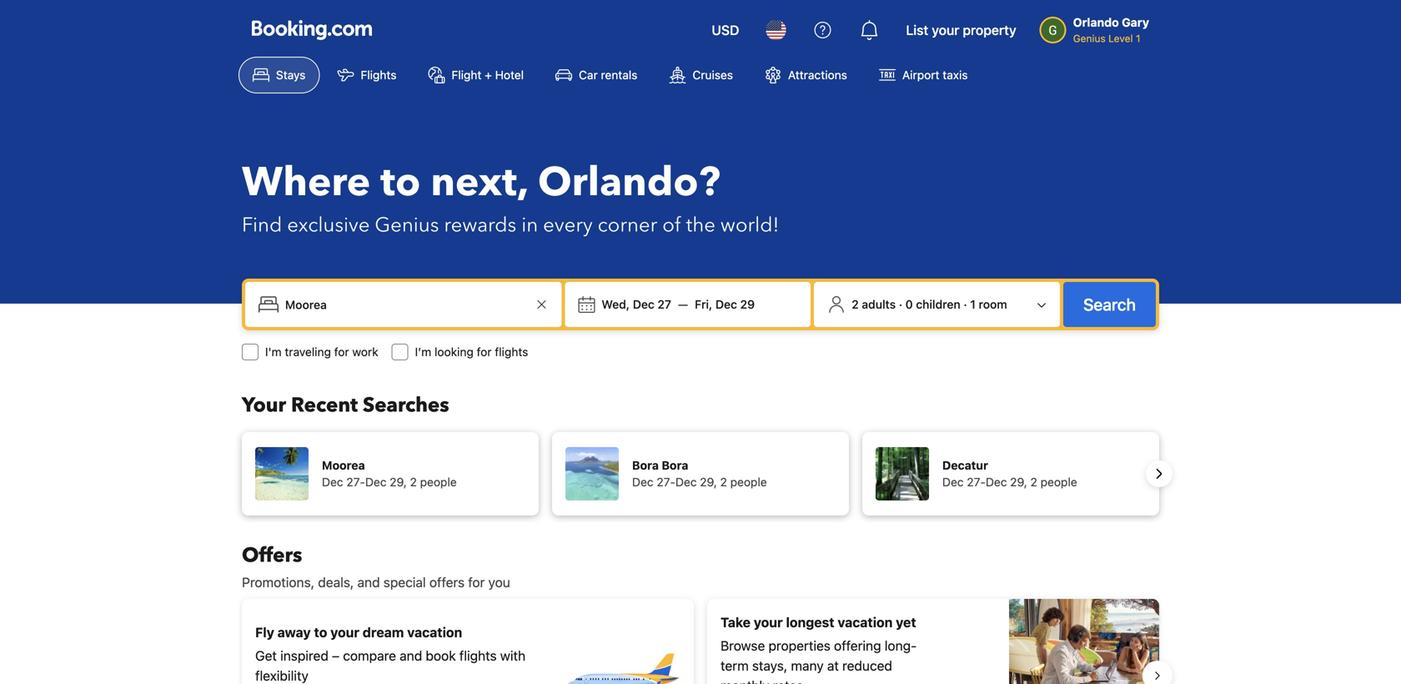 Task type: describe. For each thing, give the bounding box(es) containing it.
wed, dec 27 — fri, dec 29
[[602, 297, 755, 311]]

0
[[906, 297, 913, 311]]

27
[[658, 297, 672, 311]]

flights link
[[323, 57, 411, 93]]

decatur dec 27-dec 29, 2 people
[[943, 459, 1078, 489]]

region containing take your longest vacation yet
[[229, 592, 1173, 684]]

2 inside moorea dec 27-dec 29, 2 people
[[410, 475, 417, 489]]

many
[[791, 658, 824, 674]]

list
[[907, 22, 929, 38]]

region containing moorea
[[229, 426, 1173, 522]]

2 bora from the left
[[662, 459, 689, 472]]

corner
[[598, 212, 658, 239]]

the
[[686, 212, 716, 239]]

fly away to your dream vacation get inspired – compare and book flights with flexibility
[[255, 625, 526, 684]]

i'm traveling for work
[[265, 345, 379, 359]]

rentals
[[601, 68, 638, 82]]

fri, dec 29 button
[[688, 290, 762, 320]]

hotel
[[495, 68, 524, 82]]

room
[[979, 297, 1008, 311]]

of
[[663, 212, 681, 239]]

cruises link
[[655, 57, 748, 93]]

fly
[[255, 625, 274, 640]]

yet
[[896, 615, 917, 630]]

you
[[489, 575, 511, 590]]

–
[[332, 648, 340, 664]]

genius inside where to next, orlando? find exclusive genius rewards in every corner of the world!
[[375, 212, 439, 239]]

list your property
[[907, 22, 1017, 38]]

airport
[[903, 68, 940, 82]]

cruises
[[693, 68, 734, 82]]

29, for moorea
[[390, 475, 407, 489]]

car rentals link
[[542, 57, 652, 93]]

usd
[[712, 22, 740, 38]]

i'm
[[265, 345, 282, 359]]

rewards
[[444, 212, 517, 239]]

people for decatur dec 27-dec 29, 2 people
[[1041, 475, 1078, 489]]

where to next, orlando? find exclusive genius rewards in every corner of the world!
[[242, 155, 780, 239]]

flights
[[361, 68, 397, 82]]

2 inside decatur dec 27-dec 29, 2 people
[[1031, 475, 1038, 489]]

search button
[[1064, 282, 1157, 327]]

offers promotions, deals, and special offers for you
[[242, 542, 511, 590]]

fri,
[[695, 297, 713, 311]]

+
[[485, 68, 492, 82]]

monthly
[[721, 678, 770, 684]]

1 bora from the left
[[633, 459, 659, 472]]

to inside where to next, orlando? find exclusive genius rewards in every corner of the world!
[[381, 155, 421, 210]]

longest
[[786, 615, 835, 630]]

airport taxis link
[[865, 57, 983, 93]]

27- inside bora bora dec 27-dec 29, 2 people
[[657, 475, 676, 489]]

1 inside dropdown button
[[971, 297, 976, 311]]

for for looking
[[477, 345, 492, 359]]

at
[[828, 658, 839, 674]]

usd button
[[702, 10, 750, 50]]

2 inside dropdown button
[[852, 297, 859, 311]]

your inside fly away to your dream vacation get inspired – compare and book flights with flexibility
[[331, 625, 360, 640]]

promotions,
[[242, 575, 315, 590]]

take your longest vacation yet browse properties offering long- term stays, many at reduced monthly rates.
[[721, 615, 917, 684]]

flexibility
[[255, 668, 309, 684]]

stays,
[[753, 658, 788, 674]]

for for traveling
[[334, 345, 349, 359]]

wed, dec 27 button
[[595, 290, 678, 320]]

deals,
[[318, 575, 354, 590]]

attractions link
[[751, 57, 862, 93]]

27- for decatur
[[967, 475, 986, 489]]

vacation inside fly away to your dream vacation get inspired – compare and book flights with flexibility
[[407, 625, 462, 640]]

every
[[543, 212, 593, 239]]

book
[[426, 648, 456, 664]]

adults
[[862, 297, 896, 311]]

29, for decatur
[[1011, 475, 1028, 489]]

orlando
[[1074, 15, 1120, 29]]

taxis
[[943, 68, 968, 82]]

decatur
[[943, 459, 989, 472]]

take
[[721, 615, 751, 630]]

work
[[353, 345, 379, 359]]

compare
[[343, 648, 396, 664]]

inspired
[[281, 648, 329, 664]]

looking
[[435, 345, 474, 359]]

next image
[[1150, 464, 1170, 484]]

children
[[917, 297, 961, 311]]

genius inside orlando gary genius level 1
[[1074, 33, 1106, 44]]

exclusive
[[287, 212, 370, 239]]

list your property link
[[897, 10, 1027, 50]]

special
[[384, 575, 426, 590]]



Task type: vqa. For each thing, say whether or not it's contained in the screenshot.
'to'
yes



Task type: locate. For each thing, give the bounding box(es) containing it.
1 horizontal spatial genius
[[1074, 33, 1106, 44]]

bora bora dec 27-dec 29, 2 people
[[633, 459, 767, 489]]

next,
[[431, 155, 528, 210]]

where
[[242, 155, 371, 210]]

find
[[242, 212, 282, 239]]

for right the looking at left bottom
[[477, 345, 492, 359]]

your recent searches
[[242, 392, 449, 419]]

i'm looking for flights
[[415, 345, 529, 359]]

genius left 'rewards'
[[375, 212, 439, 239]]

people inside bora bora dec 27-dec 29, 2 people
[[731, 475, 767, 489]]

term
[[721, 658, 749, 674]]

car rentals
[[579, 68, 638, 82]]

and inside offers promotions, deals, and special offers for you
[[358, 575, 380, 590]]

to inside fly away to your dream vacation get inspired – compare and book flights with flexibility
[[314, 625, 327, 640]]

your for take
[[754, 615, 783, 630]]

2 people from the left
[[731, 475, 767, 489]]

3 27- from the left
[[967, 475, 986, 489]]

0 horizontal spatial vacation
[[407, 625, 462, 640]]

2 horizontal spatial your
[[932, 22, 960, 38]]

dream
[[363, 625, 404, 640]]

0 vertical spatial and
[[358, 575, 380, 590]]

i'm
[[415, 345, 432, 359]]

for
[[334, 345, 349, 359], [477, 345, 492, 359], [468, 575, 485, 590]]

0 horizontal spatial to
[[314, 625, 327, 640]]

your
[[242, 392, 286, 419]]

away
[[278, 625, 311, 640]]

vacation up book
[[407, 625, 462, 640]]

flights
[[495, 345, 529, 359], [460, 648, 497, 664]]

searches
[[363, 392, 449, 419]]

vacation
[[838, 615, 893, 630], [407, 625, 462, 640]]

2 horizontal spatial people
[[1041, 475, 1078, 489]]

your account menu orlando gary genius level 1 element
[[1040, 8, 1157, 46]]

property
[[963, 22, 1017, 38]]

1 horizontal spatial to
[[381, 155, 421, 210]]

vacation inside take your longest vacation yet browse properties offering long- term stays, many at reduced monthly rates.
[[838, 615, 893, 630]]

1 vertical spatial flights
[[460, 648, 497, 664]]

booking.com image
[[252, 20, 372, 40]]

rates.
[[773, 678, 808, 684]]

world!
[[721, 212, 780, 239]]

gary
[[1123, 15, 1150, 29]]

2 adults · 0 children · 1 room
[[852, 297, 1008, 311]]

flight
[[452, 68, 482, 82]]

your inside take your longest vacation yet browse properties offering long- term stays, many at reduced monthly rates.
[[754, 615, 783, 630]]

people inside moorea dec 27-dec 29, 2 people
[[420, 475, 457, 489]]

1 horizontal spatial 27-
[[657, 475, 676, 489]]

1 horizontal spatial 29,
[[700, 475, 717, 489]]

1 horizontal spatial ·
[[964, 297, 968, 311]]

27- inside decatur dec 27-dec 29, 2 people
[[967, 475, 986, 489]]

offers
[[242, 542, 302, 570]]

stays link
[[239, 57, 320, 93]]

27- for moorea
[[347, 475, 365, 489]]

1 left room at the right
[[971, 297, 976, 311]]

1 region from the top
[[229, 426, 1173, 522]]

offering
[[835, 638, 882, 654]]

29, inside decatur dec 27-dec 29, 2 people
[[1011, 475, 1028, 489]]

and left book
[[400, 648, 422, 664]]

· right children
[[964, 297, 968, 311]]

· left 0
[[899, 297, 903, 311]]

2
[[852, 297, 859, 311], [410, 475, 417, 489], [721, 475, 728, 489], [1031, 475, 1038, 489]]

get
[[255, 648, 277, 664]]

recent
[[291, 392, 358, 419]]

29, inside bora bora dec 27-dec 29, 2 people
[[700, 475, 717, 489]]

properties
[[769, 638, 831, 654]]

2 adults · 0 children · 1 room button
[[821, 289, 1054, 320]]

your right take
[[754, 615, 783, 630]]

3 people from the left
[[1041, 475, 1078, 489]]

people for moorea dec 27-dec 29, 2 people
[[420, 475, 457, 489]]

attractions
[[789, 68, 848, 82]]

1 vertical spatial to
[[314, 625, 327, 640]]

27-
[[347, 475, 365, 489], [657, 475, 676, 489], [967, 475, 986, 489]]

2 29, from the left
[[700, 475, 717, 489]]

1 horizontal spatial your
[[754, 615, 783, 630]]

flight + hotel link
[[414, 57, 538, 93]]

and
[[358, 575, 380, 590], [400, 648, 422, 664]]

0 vertical spatial genius
[[1074, 33, 1106, 44]]

offers
[[430, 575, 465, 590]]

1
[[1137, 33, 1141, 44], [971, 297, 976, 311]]

—
[[678, 297, 688, 311]]

your right "list"
[[932, 22, 960, 38]]

1 horizontal spatial and
[[400, 648, 422, 664]]

0 horizontal spatial 1
[[971, 297, 976, 311]]

1 vertical spatial and
[[400, 648, 422, 664]]

0 horizontal spatial ·
[[899, 297, 903, 311]]

1 · from the left
[[899, 297, 903, 311]]

flight + hotel
[[452, 68, 524, 82]]

29,
[[390, 475, 407, 489], [700, 475, 717, 489], [1011, 475, 1028, 489]]

0 vertical spatial to
[[381, 155, 421, 210]]

orlando gary genius level 1
[[1074, 15, 1150, 44]]

2 region from the top
[[229, 592, 1173, 684]]

to left next,
[[381, 155, 421, 210]]

genius down orlando
[[1074, 33, 1106, 44]]

1 27- from the left
[[347, 475, 365, 489]]

flights right the looking at left bottom
[[495, 345, 529, 359]]

dec
[[633, 297, 655, 311], [716, 297, 738, 311], [322, 475, 343, 489], [365, 475, 387, 489], [633, 475, 654, 489], [676, 475, 697, 489], [943, 475, 964, 489], [986, 475, 1008, 489]]

region
[[229, 426, 1173, 522], [229, 592, 1173, 684]]

2 inside bora bora dec 27-dec 29, 2 people
[[721, 475, 728, 489]]

1 down gary
[[1137, 33, 1141, 44]]

airport taxis
[[903, 68, 968, 82]]

0 vertical spatial region
[[229, 426, 1173, 522]]

1 vertical spatial 1
[[971, 297, 976, 311]]

level
[[1109, 33, 1134, 44]]

2 horizontal spatial 27-
[[967, 475, 986, 489]]

2 27- from the left
[[657, 475, 676, 489]]

29
[[741, 297, 755, 311]]

1 29, from the left
[[390, 475, 407, 489]]

moorea
[[322, 459, 365, 472]]

flights inside fly away to your dream vacation get inspired – compare and book flights with flexibility
[[460, 648, 497, 664]]

car
[[579, 68, 598, 82]]

moorea dec 27-dec 29, 2 people
[[322, 459, 457, 489]]

vacation up offering
[[838, 615, 893, 630]]

stays
[[276, 68, 306, 82]]

2 · from the left
[[964, 297, 968, 311]]

3 29, from the left
[[1011, 475, 1028, 489]]

2 horizontal spatial 29,
[[1011, 475, 1028, 489]]

Where are you going? field
[[279, 290, 532, 320]]

people inside decatur dec 27-dec 29, 2 people
[[1041, 475, 1078, 489]]

0 horizontal spatial 27-
[[347, 475, 365, 489]]

flights left 'with'
[[460, 648, 497, 664]]

1 people from the left
[[420, 475, 457, 489]]

0 horizontal spatial bora
[[633, 459, 659, 472]]

for inside offers promotions, deals, and special offers for you
[[468, 575, 485, 590]]

1 inside orlando gary genius level 1
[[1137, 33, 1141, 44]]

in
[[522, 212, 538, 239]]

browse
[[721, 638, 765, 654]]

search
[[1084, 295, 1137, 314]]

and inside fly away to your dream vacation get inspired – compare and book flights with flexibility
[[400, 648, 422, 664]]

27- inside moorea dec 27-dec 29, 2 people
[[347, 475, 365, 489]]

traveling
[[285, 345, 331, 359]]

0 vertical spatial 1
[[1137, 33, 1141, 44]]

1 horizontal spatial bora
[[662, 459, 689, 472]]

wed,
[[602, 297, 630, 311]]

take your longest vacation yet image
[[1010, 599, 1160, 684]]

genius
[[1074, 33, 1106, 44], [375, 212, 439, 239]]

bora
[[633, 459, 659, 472], [662, 459, 689, 472]]

orlando?
[[538, 155, 721, 210]]

to right the away
[[314, 625, 327, 640]]

for left work
[[334, 345, 349, 359]]

0 horizontal spatial genius
[[375, 212, 439, 239]]

long-
[[885, 638, 917, 654]]

0 vertical spatial flights
[[495, 345, 529, 359]]

fly away to your dream vacation image
[[564, 618, 681, 684]]

your for list
[[932, 22, 960, 38]]

for left the you
[[468, 575, 485, 590]]

1 horizontal spatial 1
[[1137, 33, 1141, 44]]

1 vertical spatial genius
[[375, 212, 439, 239]]

0 horizontal spatial 29,
[[390, 475, 407, 489]]

0 horizontal spatial people
[[420, 475, 457, 489]]

0 horizontal spatial your
[[331, 625, 360, 640]]

0 horizontal spatial and
[[358, 575, 380, 590]]

1 horizontal spatial vacation
[[838, 615, 893, 630]]

your up –
[[331, 625, 360, 640]]

1 vertical spatial region
[[229, 592, 1173, 684]]

and right "deals,"
[[358, 575, 380, 590]]

1 horizontal spatial people
[[731, 475, 767, 489]]

29, inside moorea dec 27-dec 29, 2 people
[[390, 475, 407, 489]]

reduced
[[843, 658, 893, 674]]

·
[[899, 297, 903, 311], [964, 297, 968, 311]]



